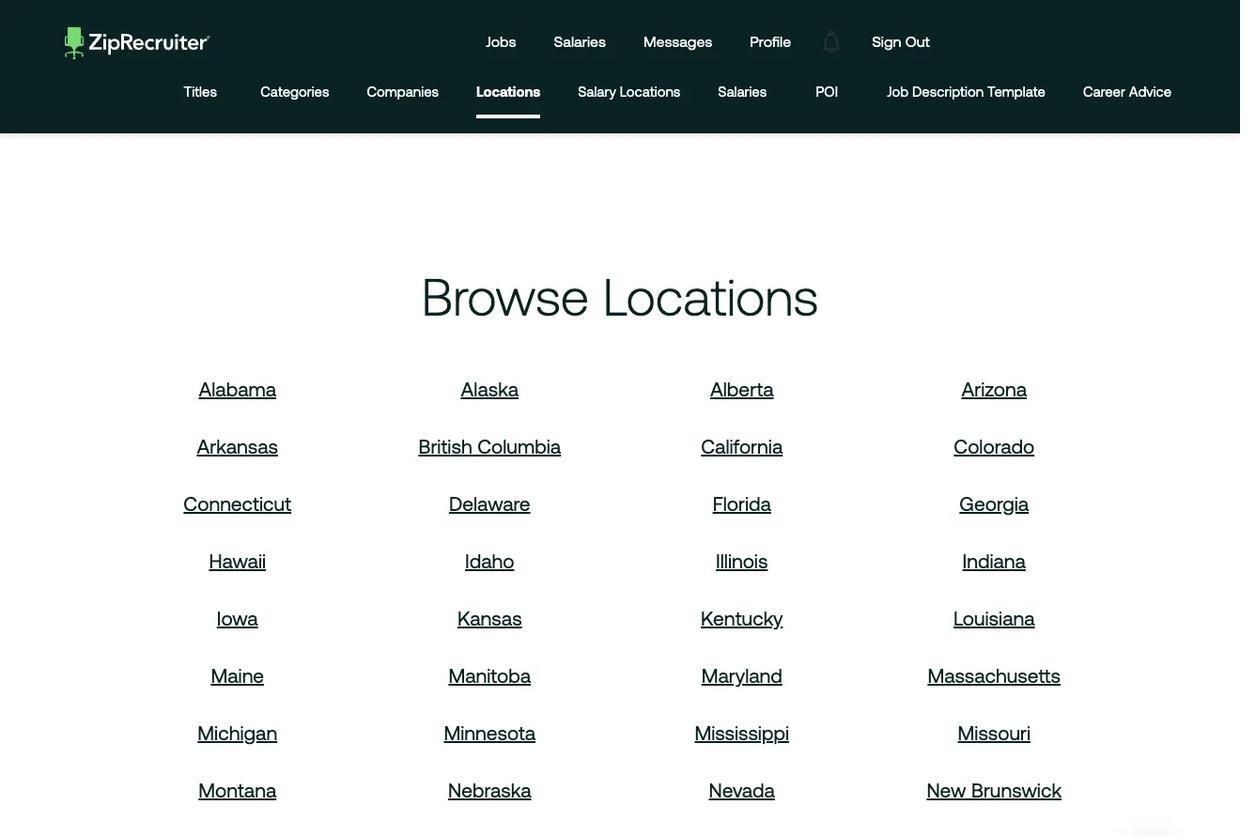 Task type: locate. For each thing, give the bounding box(es) containing it.
browse locations
[[422, 267, 819, 326]]

profile
[[750, 33, 792, 50]]

arkansas link
[[197, 435, 278, 458]]

career
[[1084, 83, 1126, 99]]

indiana link
[[963, 550, 1026, 572]]

main element
[[50, 15, 1191, 68]]

1 horizontal spatial salaries
[[718, 83, 767, 99]]

missouri
[[958, 722, 1031, 744]]

job description template link
[[887, 68, 1046, 118]]

connecticut link
[[184, 492, 291, 515]]

salaries link down profile
[[718, 68, 767, 118]]

british columbia
[[419, 435, 561, 458]]

louisiana link
[[954, 607, 1035, 630]]

new
[[927, 779, 967, 802]]

georgia link
[[960, 492, 1029, 515]]

poi link
[[805, 68, 850, 118]]

colorado
[[954, 435, 1035, 458]]

alabama link
[[199, 378, 276, 400]]

salary locations link
[[578, 68, 681, 118]]

categories link
[[261, 68, 329, 118]]

british
[[419, 435, 473, 458]]

minnesota
[[444, 722, 536, 744]]

categories
[[261, 83, 329, 99]]

locations for browse
[[603, 267, 819, 326]]

salaries
[[554, 33, 606, 50], [718, 83, 767, 99]]

maine link
[[211, 664, 264, 687]]

sign
[[872, 33, 902, 50]]

notifications image
[[810, 20, 854, 63]]

nebraska link
[[448, 779, 532, 802]]

advice
[[1130, 83, 1172, 99]]

idaho
[[465, 550, 515, 572]]

0 horizontal spatial salaries
[[554, 33, 606, 50]]

titles
[[184, 83, 217, 99]]

delaware
[[449, 492, 531, 515]]

salaries link up salary
[[540, 15, 620, 68]]

salaries up salary
[[554, 33, 606, 50]]

new brunswick link
[[927, 779, 1062, 802]]

1 vertical spatial salaries
[[718, 83, 767, 99]]

michigan
[[198, 722, 277, 744]]

california
[[701, 435, 783, 458]]

sign out
[[872, 33, 930, 50]]

maryland link
[[702, 664, 783, 687]]

career advice link
[[1084, 68, 1172, 118]]

description
[[913, 83, 984, 99]]

salaries inside main element
[[554, 33, 606, 50]]

maryland
[[702, 664, 783, 687]]

companies link
[[367, 68, 439, 118]]

0 vertical spatial salaries
[[554, 33, 606, 50]]

salaries down profile link
[[718, 83, 767, 99]]

template
[[988, 83, 1046, 99]]

messages
[[644, 33, 713, 50]]

michigan link
[[198, 722, 277, 744]]

missouri link
[[958, 722, 1031, 744]]

career advice
[[1084, 83, 1172, 99]]

titles link
[[178, 68, 223, 118]]

hawaii
[[209, 550, 266, 572]]

tabs element
[[178, 68, 1191, 118]]

maine
[[211, 664, 264, 687]]

connecticut
[[184, 492, 291, 515]]

florida link
[[713, 492, 772, 515]]

salaries link
[[540, 15, 620, 68], [718, 68, 767, 118]]

kansas link
[[458, 607, 522, 630]]

columbia
[[478, 435, 561, 458]]

jobs link
[[472, 15, 531, 68]]

salary locations
[[578, 83, 681, 99]]

georgia
[[960, 492, 1029, 515]]

manitoba link
[[449, 664, 531, 687]]

locations
[[477, 83, 541, 99], [620, 83, 681, 99], [603, 267, 819, 326]]

poi
[[816, 83, 838, 99]]



Task type: vqa. For each thing, say whether or not it's contained in the screenshot.
the bottom QUICK APPLY button
no



Task type: describe. For each thing, give the bounding box(es) containing it.
kentucky link
[[701, 607, 783, 630]]

jobs
[[486, 33, 517, 50]]

alaska link
[[461, 378, 519, 400]]

illinois
[[716, 550, 768, 572]]

nevada link
[[709, 779, 775, 802]]

colorado link
[[954, 435, 1035, 458]]

montana link
[[199, 779, 277, 802]]

salary
[[578, 83, 616, 99]]

nevada
[[709, 779, 775, 802]]

ziprecruiter image
[[65, 27, 210, 59]]

new brunswick
[[927, 779, 1062, 802]]

arizona
[[962, 378, 1027, 400]]

british columbia link
[[419, 435, 561, 458]]

salaries inside tabs element
[[718, 83, 767, 99]]

kentucky
[[701, 607, 783, 630]]

1 horizontal spatial salaries link
[[718, 68, 767, 118]]

california link
[[701, 435, 783, 458]]

iowa
[[217, 607, 258, 630]]

sign out link
[[858, 15, 944, 68]]

alberta
[[711, 378, 774, 400]]

idaho link
[[465, 550, 515, 572]]

illinois link
[[716, 550, 768, 572]]

indiana
[[963, 550, 1026, 572]]

profile link
[[736, 15, 806, 68]]

locations for salary
[[620, 83, 681, 99]]

delaware link
[[449, 492, 531, 515]]

alberta link
[[711, 378, 774, 400]]

messages link
[[630, 15, 727, 68]]

florida
[[713, 492, 772, 515]]

montana
[[199, 779, 277, 802]]

alabama
[[199, 378, 276, 400]]

job
[[887, 83, 909, 99]]

0 horizontal spatial salaries link
[[540, 15, 620, 68]]

browse
[[422, 267, 589, 326]]

job description template
[[887, 83, 1046, 99]]

alaska
[[461, 378, 519, 400]]

minnesota link
[[444, 722, 536, 744]]

arkansas
[[197, 435, 278, 458]]

arizona link
[[962, 378, 1027, 400]]

out
[[906, 33, 930, 50]]

nebraska
[[448, 779, 532, 802]]

mississippi
[[695, 722, 790, 744]]

brunswick
[[972, 779, 1062, 802]]

massachusetts
[[928, 664, 1061, 687]]

louisiana
[[954, 607, 1035, 630]]

hawaii link
[[209, 550, 266, 572]]

kansas
[[458, 607, 522, 630]]

iowa link
[[217, 607, 258, 630]]

mississippi link
[[695, 722, 790, 744]]

massachusetts link
[[928, 664, 1061, 687]]

companies
[[367, 83, 439, 99]]

manitoba
[[449, 664, 531, 687]]

locations link
[[477, 68, 541, 114]]



